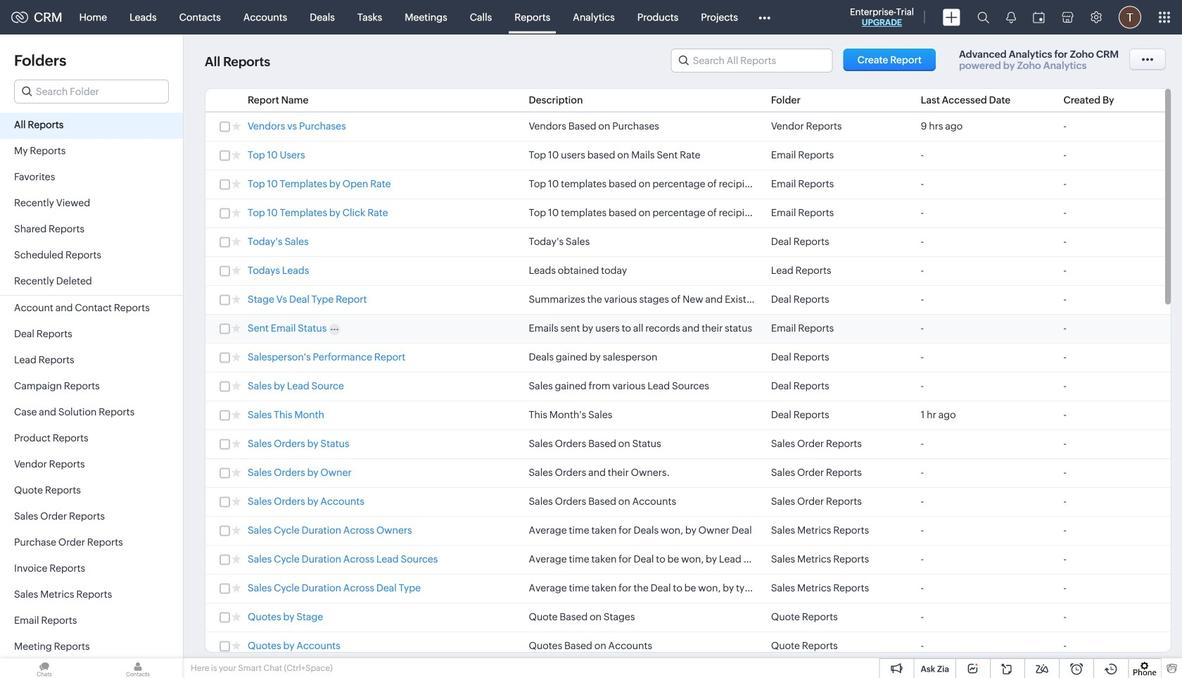 Task type: locate. For each thing, give the bounding box(es) containing it.
chats image
[[0, 658, 89, 678]]

create menu image
[[943, 9, 961, 26]]

search image
[[978, 11, 990, 23]]

calendar image
[[1034, 12, 1046, 23]]

contacts image
[[94, 658, 182, 678]]

logo image
[[11, 12, 28, 23]]

search element
[[970, 0, 998, 35]]

signals image
[[1007, 11, 1017, 23]]

Other Modules field
[[750, 6, 780, 29]]



Task type: vqa. For each thing, say whether or not it's contained in the screenshot.
Contacts Image
yes



Task type: describe. For each thing, give the bounding box(es) containing it.
profile image
[[1120, 6, 1142, 29]]

profile element
[[1111, 0, 1150, 34]]

signals element
[[998, 0, 1025, 35]]

Search Folder text field
[[15, 80, 168, 103]]

Search All Reports text field
[[672, 49, 833, 72]]

create menu element
[[935, 0, 970, 34]]



